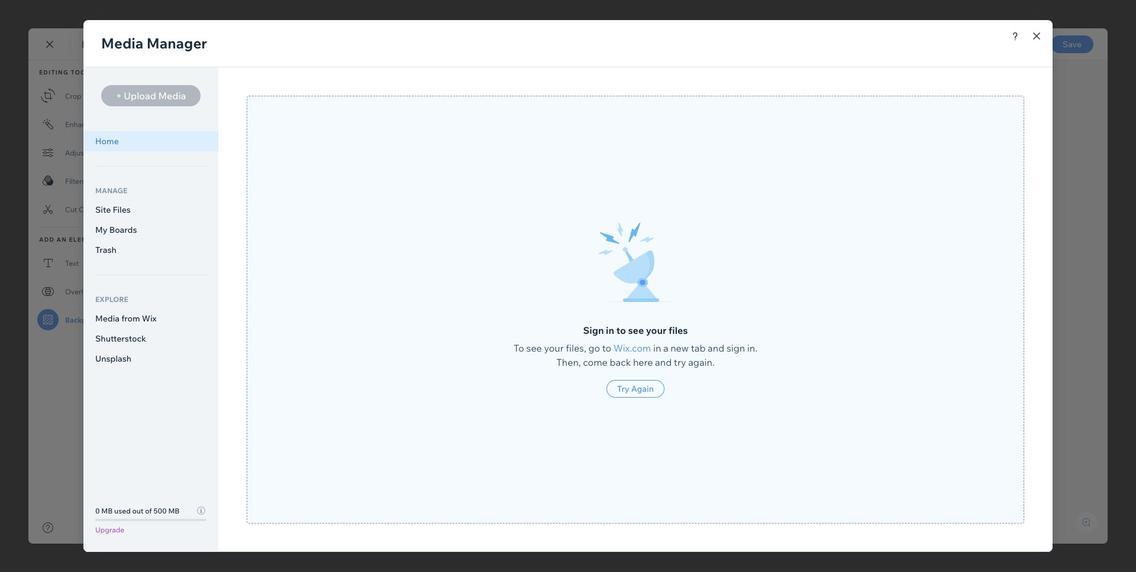 Task type: vqa. For each thing, say whether or not it's contained in the screenshot.
Media & Content link
no



Task type: describe. For each thing, give the bounding box(es) containing it.
back
[[28, 39, 47, 50]]

Search for tools, apps, help & more... field
[[700, 6, 974, 22]]

test
[[371, 546, 386, 560]]

my site
[[59, 9, 88, 20]]

hire a professional
[[214, 9, 286, 20]]

categories
[[8, 250, 45, 259]]

help
[[172, 9, 190, 20]]

seo
[[19, 201, 34, 209]]

3 test from the left
[[424, 546, 438, 560]]

marble te image
[[371, 194, 809, 494]]

add button
[[16, 75, 37, 110]]

add
[[19, 101, 33, 110]]

upgrade
[[305, 9, 335, 18]]

translate
[[11, 399, 41, 408]]

settings
[[12, 151, 40, 160]]

settings button
[[12, 124, 40, 160]]

upgrade button
[[298, 7, 342, 21]]

publish button
[[1033, 35, 1096, 54]]

hire a professional link
[[207, 0, 293, 28]]

preview button
[[985, 40, 1016, 50]]

test test test test testx
[[371, 546, 460, 560]]

categories button
[[8, 224, 45, 259]]

a
[[232, 9, 236, 20]]

tags
[[19, 300, 34, 309]]

paragraph button
[[377, 68, 431, 85]]

professional
[[238, 9, 286, 20]]

1 test from the left
[[390, 546, 404, 560]]

publish
[[1050, 39, 1079, 50]]



Task type: locate. For each thing, give the bounding box(es) containing it.
site
[[73, 9, 88, 20]]

back button
[[14, 39, 47, 50]]

monetize
[[11, 350, 42, 359]]

menu
[[0, 67, 53, 415]]

test
[[390, 546, 404, 560], [407, 546, 421, 560], [424, 546, 438, 560]]

explore
[[118, 9, 147, 20]]

tags button
[[16, 273, 37, 309]]

2 horizontal spatial test
[[424, 546, 438, 560]]

notes
[[1087, 72, 1110, 83]]

menu containing add
[[0, 67, 53, 415]]

my
[[59, 9, 71, 20]]

help button
[[164, 0, 207, 28]]

2 test from the left
[[407, 546, 421, 560]]

0 horizontal spatial test
[[390, 546, 404, 560]]

translate button
[[11, 373, 41, 408]]

testx
[[441, 546, 460, 560]]

paragraph
[[379, 71, 420, 82]]

seo button
[[16, 174, 37, 209]]

monetize button
[[11, 323, 42, 359]]

hire
[[214, 9, 230, 20]]

preview
[[985, 40, 1016, 50]]

1 horizontal spatial test
[[407, 546, 421, 560]]

notes button
[[1065, 69, 1113, 85]]



